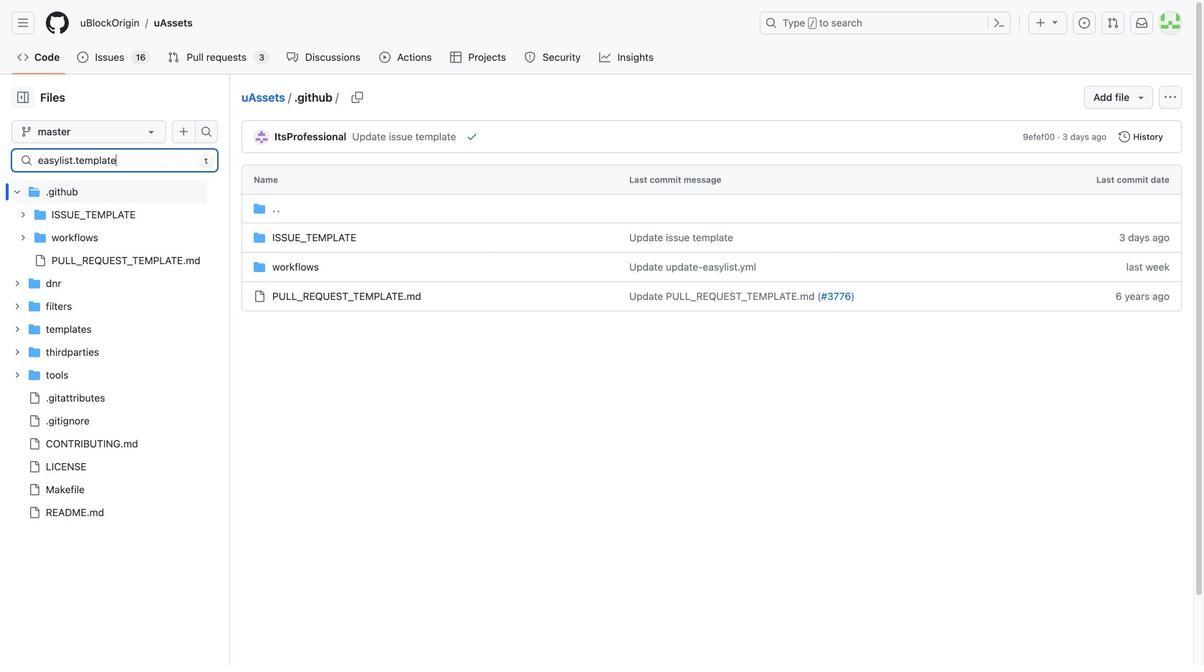 Task type: describe. For each thing, give the bounding box(es) containing it.
sc 9kayk9 0 image
[[254, 203, 265, 215]]

history image
[[1119, 131, 1131, 143]]

1 file directory fill image from the top
[[29, 301, 40, 313]]

issue opened image for git pull request image to the top
[[1079, 17, 1090, 29]]

copy path image
[[352, 92, 363, 103]]

issue opened image for git pull request image to the left
[[77, 52, 88, 63]]

plus image
[[1035, 17, 1047, 29]]

Go to file text field
[[38, 150, 194, 171]]

graph image
[[599, 52, 611, 63]]

search this repository image
[[201, 126, 212, 138]]

sidebar expand image
[[17, 92, 29, 103]]

command palette image
[[994, 17, 1005, 29]]

2 directory image from the top
[[254, 262, 265, 273]]

0 vertical spatial file image
[[34, 255, 46, 267]]

1 file image from the top
[[29, 393, 40, 404]]

add file tooltip
[[172, 120, 195, 143]]

1 vertical spatial file image
[[29, 439, 40, 450]]

git branch image
[[21, 126, 32, 138]]

4 file image from the top
[[29, 508, 40, 519]]

1 vertical spatial chevron right image
[[13, 280, 22, 288]]

itsprofessional image
[[254, 130, 269, 145]]



Task type: vqa. For each thing, say whether or not it's contained in the screenshot.
Homepage icon in the left top of the page
yes



Task type: locate. For each thing, give the bounding box(es) containing it.
issue opened image
[[1079, 17, 1090, 29], [77, 52, 88, 63]]

0 vertical spatial git pull request image
[[1108, 17, 1119, 29]]

1 vertical spatial file directory fill image
[[29, 370, 40, 381]]

comment discussion image
[[287, 52, 298, 63]]

triangle down image right plus icon
[[1049, 16, 1061, 28]]

file image
[[34, 255, 46, 267], [29, 439, 40, 450], [29, 462, 40, 473]]

2 vertical spatial chevron right image
[[13, 371, 22, 380]]

table image
[[450, 52, 462, 63]]

more options image
[[1165, 92, 1176, 103]]

chevron right image
[[19, 211, 27, 219], [13, 280, 22, 288], [13, 371, 22, 380]]

0 vertical spatial directory image
[[254, 232, 265, 244]]

tree item
[[11, 181, 207, 272]]

file image
[[29, 393, 40, 404], [29, 416, 40, 427], [29, 485, 40, 496], [29, 508, 40, 519]]

code image
[[17, 52, 29, 63]]

directory image
[[254, 232, 265, 244], [254, 262, 265, 273]]

check image
[[466, 131, 478, 143]]

search image
[[21, 155, 32, 166]]

files tree
[[11, 181, 207, 525]]

0 horizontal spatial git pull request image
[[168, 52, 179, 63]]

1 horizontal spatial git pull request image
[[1108, 17, 1119, 29]]

1 horizontal spatial issue opened image
[[1079, 17, 1090, 29]]

issue opened image right code image at top
[[77, 52, 88, 63]]

triangle down image left more options image
[[1135, 92, 1147, 103]]

issue opened image right plus icon
[[1079, 17, 1090, 29]]

triangle down image
[[1049, 16, 1061, 28], [1135, 92, 1147, 103]]

notifications image
[[1136, 17, 1148, 29]]

0 vertical spatial triangle down image
[[1049, 16, 1061, 28]]

chevron down image
[[13, 188, 22, 196]]

1 horizontal spatial triangle down image
[[1135, 92, 1147, 103]]

file directory fill image
[[34, 209, 46, 221], [34, 232, 46, 244], [29, 278, 40, 290], [29, 324, 40, 335], [29, 347, 40, 358]]

group
[[11, 204, 207, 272]]

git pull request image
[[1108, 17, 1119, 29], [168, 52, 179, 63]]

2 file image from the top
[[29, 416, 40, 427]]

0 horizontal spatial issue opened image
[[77, 52, 88, 63]]

1 vertical spatial issue opened image
[[77, 52, 88, 63]]

0 horizontal spatial triangle down image
[[1049, 16, 1061, 28]]

file directory open fill image
[[29, 186, 40, 198]]

1 vertical spatial triangle down image
[[1135, 92, 1147, 103]]

1 vertical spatial git pull request image
[[168, 52, 179, 63]]

add file image
[[178, 126, 190, 138]]

play image
[[379, 52, 391, 63]]

1 vertical spatial directory image
[[254, 262, 265, 273]]

2 vertical spatial file image
[[29, 462, 40, 473]]

list
[[75, 11, 751, 34]]

homepage image
[[46, 11, 69, 34]]

draggable pane splitter slider
[[228, 75, 232, 666]]

chevron right image
[[19, 234, 27, 242], [13, 303, 22, 311], [13, 325, 22, 334], [13, 348, 22, 357]]

2 file directory fill image from the top
[[29, 370, 40, 381]]

file directory fill image
[[29, 301, 40, 313], [29, 370, 40, 381]]

shield image
[[524, 52, 536, 63]]

0 vertical spatial chevron right image
[[19, 211, 27, 219]]

0 vertical spatial file directory fill image
[[29, 301, 40, 313]]

1 directory image from the top
[[254, 232, 265, 244]]

collapse file tree tooltip
[[11, 86, 34, 109]]

0 vertical spatial issue opened image
[[1079, 17, 1090, 29]]

3 file image from the top
[[29, 485, 40, 496]]



